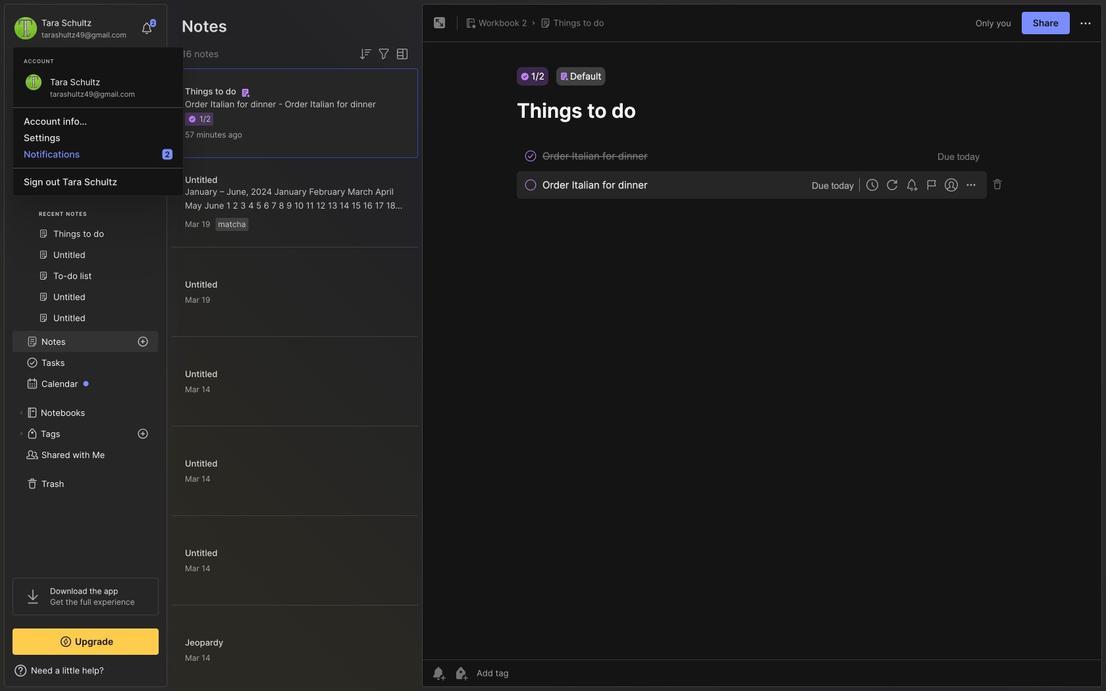 Task type: vqa. For each thing, say whether or not it's contained in the screenshot.
Add filters icon
yes



Task type: describe. For each thing, give the bounding box(es) containing it.
expand note image
[[432, 15, 448, 31]]

More actions field
[[1078, 15, 1094, 31]]

Search text field
[[36, 67, 141, 80]]

none search field inside the main element
[[36, 65, 141, 81]]

add a reminder image
[[431, 666, 447, 682]]

Note Editor text field
[[423, 41, 1102, 660]]

Account field
[[13, 15, 126, 41]]

View options field
[[392, 46, 410, 62]]

WHAT'S NEW field
[[5, 661, 167, 682]]

main element
[[0, 0, 171, 692]]

click to collapse image
[[166, 667, 176, 683]]

group inside tree
[[13, 178, 158, 337]]



Task type: locate. For each thing, give the bounding box(es) containing it.
tree inside the main element
[[5, 128, 167, 566]]

None search field
[[36, 65, 141, 81]]

tree
[[5, 128, 167, 566]]

add filters image
[[376, 46, 392, 62]]

Add filters field
[[376, 46, 392, 62]]

more actions image
[[1078, 16, 1094, 31]]

Sort options field
[[358, 46, 373, 62]]

group
[[13, 178, 158, 337]]

add tag image
[[453, 666, 469, 682]]

note window element
[[422, 4, 1103, 688]]

dropdown list menu
[[13, 102, 183, 190]]

expand tags image
[[17, 430, 25, 438]]

expand notebooks image
[[17, 409, 25, 417]]



